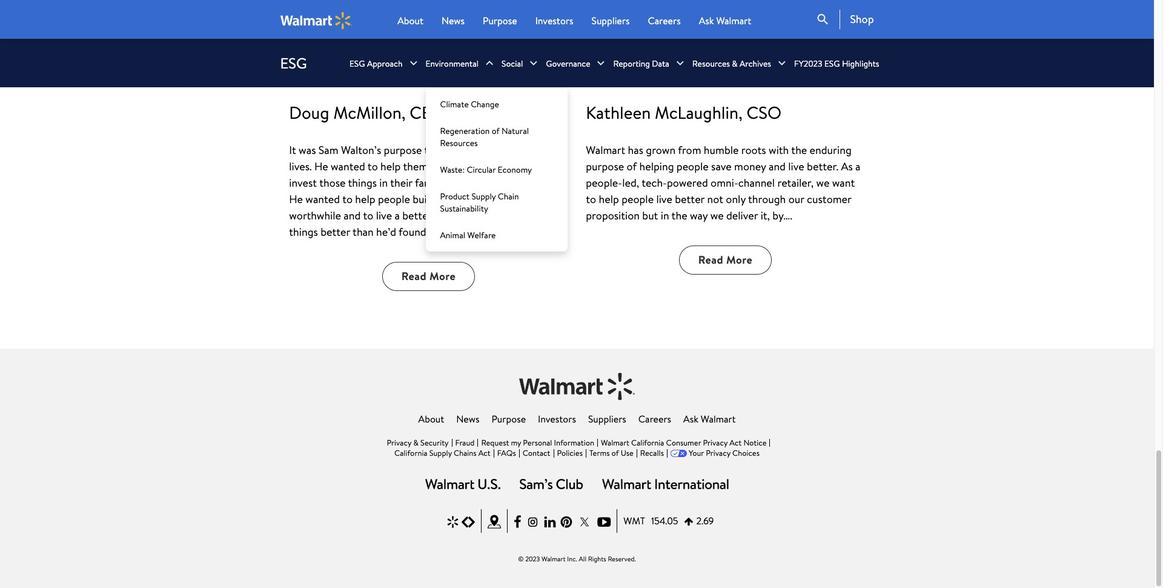 Task type: locate. For each thing, give the bounding box(es) containing it.
we down not
[[711, 208, 724, 223]]

1 horizontal spatial read more
[[699, 252, 753, 267]]

read more link
[[680, 245, 772, 275], [383, 262, 475, 291]]

faqs link
[[498, 447, 516, 458]]

2 save from the left
[[712, 159, 732, 174]]

about left news popup button
[[398, 14, 424, 27]]

menu containing climate change
[[426, 88, 568, 251]]

read down found
[[402, 268, 427, 284]]

0 horizontal spatial read more
[[402, 268, 456, 284]]

0 horizontal spatial read
[[402, 268, 427, 284]]

roots
[[742, 142, 767, 158]]

walmart left has
[[586, 142, 626, 158]]

animal welfare
[[440, 229, 496, 241]]

investors link
[[538, 412, 576, 425]]

ask walmart for fraud
[[684, 412, 736, 425]]

meaningful
[[491, 191, 543, 207]]

purpose
[[384, 142, 422, 157], [586, 159, 625, 174]]

0 vertical spatial &
[[733, 57, 738, 69]]

contact link
[[523, 447, 551, 458]]

1 horizontal spatial in
[[661, 208, 670, 223]]

1 vertical spatial of
[[627, 159, 637, 174]]

1 horizontal spatial resources
[[693, 57, 731, 69]]

0 vertical spatial purpose
[[384, 142, 422, 157]]

california supply chains act link
[[395, 447, 491, 458]]

money left so
[[454, 159, 486, 174]]

more for ceo
[[430, 268, 456, 284]]

suppliers up terms of use link
[[589, 412, 627, 425]]

better down powered
[[676, 192, 705, 207]]

suppliers button
[[592, 13, 630, 28]]

read more for ceo
[[402, 268, 456, 284]]

more down deliver
[[727, 252, 753, 267]]

1 vertical spatial the
[[672, 208, 688, 223]]

2 money from the left
[[735, 159, 767, 174]]

1 vertical spatial supply
[[430, 447, 452, 458]]

people down led,
[[622, 192, 654, 207]]

1 horizontal spatial money
[[735, 159, 767, 174]]

approach
[[367, 57, 403, 69]]

news right about popup button
[[442, 14, 465, 27]]

to up them
[[425, 142, 435, 157]]

privacy right consumer
[[704, 437, 728, 448]]

1 horizontal spatial logs image
[[520, 479, 583, 489]]

0 horizontal spatial of
[[492, 125, 500, 137]]

0 vertical spatial the
[[792, 142, 808, 158]]

fraud
[[456, 437, 475, 448]]

0 vertical spatial careers link
[[648, 13, 681, 28]]

0 horizontal spatial resources
[[440, 137, 478, 149]]

animal welfare link
[[426, 222, 568, 248]]

suppliers up reporting
[[592, 14, 630, 27]]

investors for investors dropdown button at left top
[[536, 14, 574, 27]]

©
[[518, 554, 524, 564]]

walmart up resources & archives link
[[717, 14, 752, 27]]

0 horizontal spatial we
[[711, 208, 724, 223]]

communities.
[[498, 175, 561, 190]]

wanted down walton's
[[331, 159, 365, 174]]

terms
[[590, 447, 610, 458]]

purpose for purpose popup button
[[483, 14, 518, 27]]

more for cso
[[727, 252, 753, 267]]

2 vertical spatial of
[[612, 447, 619, 458]]

walmart left inc.
[[542, 554, 566, 564]]

to down "people-"
[[586, 192, 597, 207]]

1 vertical spatial suppliers
[[589, 412, 627, 425]]

supply inside product supply chain sustainability
[[472, 190, 496, 202]]

walmart inside walmart california consumer privacy act notice california supply chains act
[[601, 437, 630, 448]]

0 vertical spatial read
[[699, 252, 724, 267]]

sam
[[319, 142, 339, 157]]

news up fraud
[[457, 412, 480, 425]]

0 horizontal spatial money
[[454, 159, 486, 174]]

& left archives
[[733, 57, 738, 69]]

0 horizontal spatial &
[[414, 437, 419, 448]]

california down about link
[[395, 447, 428, 458]]

your privacy choices link
[[689, 447, 760, 458]]

supply left chains
[[430, 447, 452, 458]]

information
[[554, 437, 595, 448]]

esg down home image
[[280, 53, 307, 73]]

read more
[[699, 252, 753, 267], [402, 268, 456, 284]]

recalls link
[[641, 447, 664, 458]]

a up he'd
[[395, 208, 400, 223]]

1 vertical spatial purpose
[[492, 412, 526, 425]]

0 vertical spatial a
[[856, 159, 861, 174]]

but
[[643, 208, 659, 223]]

helping
[[640, 159, 674, 174]]

about for about popup button
[[398, 14, 424, 27]]

the left the way
[[672, 208, 688, 223]]

logs image
[[426, 479, 501, 489], [520, 479, 583, 489], [603, 479, 729, 489]]

read for mclaughlin,
[[699, 252, 724, 267]]

careers for fraud
[[639, 412, 672, 425]]

of left use
[[612, 447, 619, 458]]

walmart logo dark image
[[520, 373, 635, 400]]

purpose up my
[[492, 412, 526, 425]]

news for news popup button
[[442, 14, 465, 27]]

my
[[511, 437, 522, 448]]

1 money from the left
[[454, 159, 486, 174]]

chains
[[454, 447, 477, 458]]

live up "retailer,"
[[789, 159, 805, 174]]

1 horizontal spatial of
[[612, 447, 619, 458]]

about link
[[419, 412, 445, 425]]

purpose up 'social' link at the left top of page
[[483, 14, 518, 27]]

ask walmart link for shop
[[699, 13, 752, 28]]

those
[[320, 175, 346, 190]]

terms of use link
[[590, 447, 634, 458]]

request
[[482, 437, 509, 448]]

0 horizontal spatial purpose
[[384, 142, 422, 157]]

1 vertical spatial more
[[430, 268, 456, 284]]

1 vertical spatial read
[[402, 268, 427, 284]]

fy2023
[[795, 57, 823, 69]]

1 horizontal spatial supply
[[472, 190, 496, 202]]

1 horizontal spatial read more link
[[680, 245, 772, 275]]

of left natural
[[492, 125, 500, 137]]

instagram image
[[527, 514, 540, 530]]

0 vertical spatial we
[[817, 175, 830, 190]]

0 vertical spatial read more
[[699, 252, 753, 267]]

arrow up image
[[685, 516, 694, 526]]

in right but
[[661, 208, 670, 223]]

0 horizontal spatial their
[[391, 175, 413, 190]]

1 horizontal spatial more
[[727, 252, 753, 267]]

0 horizontal spatial logs image
[[426, 479, 501, 489]]

0 horizontal spatial a
[[395, 208, 400, 223]]

privacy inside walmart california consumer privacy act notice california supply chains act
[[704, 437, 728, 448]]

more
[[727, 252, 753, 267], [430, 268, 456, 284]]

read more down deliver
[[699, 252, 753, 267]]

people-
[[586, 175, 623, 190]]

california
[[632, 437, 665, 448], [395, 447, 428, 458]]

careers for shop
[[648, 14, 681, 27]]

investors up information
[[538, 412, 576, 425]]

walton's
[[341, 142, 382, 157]]

1 vertical spatial careers link
[[639, 412, 672, 425]]

ask walmart link up walmart california consumer privacy act notice link in the bottom right of the page
[[684, 412, 736, 425]]

1 vertical spatial investors
[[538, 412, 576, 425]]

he down invest
[[289, 191, 303, 207]]

in inside walmart has grown from humble roots with the enduring purpose of helping people save money and live better. as a people-led, tech-powered omni-channel retailer, we want to help people live better not only through our customer proposition but in the way we deliver it, by….
[[661, 208, 670, 223]]

1 horizontal spatial a
[[856, 159, 861, 174]]

better up could
[[514, 142, 543, 157]]

walmart up your privacy choices
[[701, 412, 736, 425]]

regeneration
[[440, 125, 490, 137]]

and
[[769, 159, 786, 174], [454, 175, 471, 190], [546, 191, 563, 207], [344, 208, 361, 223]]

supply inside walmart california consumer privacy act notice california supply chains act
[[430, 447, 452, 458]]

fy2023 esg highlights link
[[795, 39, 880, 88]]

1 vertical spatial ask walmart link
[[684, 412, 736, 425]]

we down "better."
[[817, 175, 830, 190]]

esg right fy2023
[[825, 57, 841, 69]]

esg left approach
[[350, 57, 365, 69]]

1 vertical spatial purpose
[[586, 159, 625, 174]]

1 horizontal spatial he
[[315, 159, 328, 174]]

careers link up data
[[648, 13, 681, 28]]

things right those
[[348, 175, 377, 190]]

purpose up "people-"
[[586, 159, 625, 174]]

logs image down contact
[[520, 479, 583, 489]]

live down tech-
[[657, 192, 673, 207]]

2 vertical spatial he
[[455, 208, 468, 223]]

animal
[[440, 229, 466, 241]]

0 vertical spatial ask
[[699, 14, 715, 27]]

product supply chain sustainability link
[[426, 183, 568, 222]]

better
[[514, 142, 543, 157], [676, 192, 705, 207], [403, 208, 432, 223], [321, 224, 350, 239]]

data
[[652, 57, 670, 69]]

0 vertical spatial of
[[492, 125, 500, 137]]

1 horizontal spatial read
[[699, 252, 724, 267]]

0 horizontal spatial supply
[[430, 447, 452, 458]]

about for about link
[[419, 412, 445, 425]]

of up led,
[[627, 159, 637, 174]]

0 horizontal spatial things
[[289, 224, 318, 239]]

1 vertical spatial news
[[457, 412, 480, 425]]

of for use
[[612, 447, 619, 458]]

things down worthwhile
[[289, 224, 318, 239]]

0 horizontal spatial he
[[289, 191, 303, 207]]

1 vertical spatial &
[[414, 437, 419, 448]]

and down communities. at the left top of page
[[546, 191, 563, 207]]

1 vertical spatial about
[[419, 412, 445, 425]]

environmental link
[[426, 39, 479, 88]]

investors up governance
[[536, 14, 574, 27]]

2 horizontal spatial of
[[627, 159, 637, 174]]

suppliers for suppliers dropdown button
[[592, 14, 630, 27]]

1 horizontal spatial ask
[[699, 14, 715, 27]]

resources & archives
[[693, 57, 772, 69]]

0 horizontal spatial act
[[479, 447, 491, 458]]

0 horizontal spatial the
[[672, 208, 688, 223]]

1 horizontal spatial &
[[733, 57, 738, 69]]

resources
[[693, 57, 731, 69], [440, 137, 478, 149]]

1 vertical spatial read more
[[402, 268, 456, 284]]

0 vertical spatial in
[[380, 175, 388, 190]]

2 horizontal spatial logs image
[[603, 479, 729, 489]]

0 vertical spatial investors
[[536, 14, 574, 27]]

reporting data
[[614, 57, 670, 69]]

careers up recalls link
[[639, 412, 672, 425]]

about up security
[[419, 412, 445, 425]]

contact
[[523, 447, 551, 458]]

grown
[[646, 142, 676, 158]]

1 horizontal spatial purpose
[[586, 159, 625, 174]]

purpose up them
[[384, 142, 422, 157]]

act right chains
[[479, 447, 491, 458]]

act left the notice
[[730, 437, 742, 448]]

ask
[[699, 14, 715, 27], [684, 412, 699, 425]]

1 vertical spatial careers
[[639, 412, 672, 425]]

wmt 154.05
[[624, 514, 679, 528]]

their down so
[[473, 175, 496, 190]]

ask walmart link up resources & archives link
[[699, 13, 752, 28]]

1 vertical spatial a
[[395, 208, 400, 223]]

resources up waste:
[[440, 137, 478, 149]]

resources left archives
[[693, 57, 731, 69]]

retailer,
[[778, 175, 814, 190]]

tech-
[[642, 175, 667, 190]]

save up families
[[431, 159, 451, 174]]

ask walmart link
[[699, 13, 752, 28], [684, 412, 736, 425]]

save down humble
[[712, 159, 732, 174]]

people
[[460, 142, 492, 157], [677, 159, 709, 174], [378, 191, 410, 207], [622, 192, 654, 207]]

esg for esg
[[280, 53, 307, 73]]

he down something
[[455, 208, 468, 223]]

in down walton's
[[380, 175, 388, 190]]

0 vertical spatial suppliers
[[592, 14, 630, 27]]

faqs
[[498, 447, 516, 458]]

0 vertical spatial he
[[315, 159, 328, 174]]

a right as
[[856, 159, 861, 174]]

ask up resources & archives link
[[699, 14, 715, 27]]

we
[[817, 175, 830, 190], [711, 208, 724, 223]]

ask walmart up walmart california consumer privacy act notice link in the bottom right of the page
[[684, 412, 736, 425]]

news for news link
[[457, 412, 480, 425]]

through
[[749, 192, 786, 207]]

purpose inside walmart has grown from humble roots with the enduring purpose of helping people save money and live better. as a people-led, tech-powered omni-channel retailer, we want to help people live better not only through our customer proposition but in the way we deliver it, by….
[[586, 159, 625, 174]]

their down them
[[391, 175, 413, 190]]

0 vertical spatial supply
[[472, 190, 496, 202]]

read more link down deliver
[[680, 245, 772, 275]]

1 vertical spatial ask walmart
[[684, 412, 736, 425]]

it,
[[761, 208, 771, 223]]

regeneration of natural resources link
[[426, 117, 568, 156]]

purpose
[[483, 14, 518, 27], [492, 412, 526, 425]]

investors
[[536, 14, 574, 27], [538, 412, 576, 425]]

0 vertical spatial purpose
[[483, 14, 518, 27]]

help up proposition
[[599, 192, 619, 207]]

0 horizontal spatial more
[[430, 268, 456, 284]]

careers up data
[[648, 14, 681, 27]]

he
[[315, 159, 328, 174], [289, 191, 303, 207], [455, 208, 468, 223]]

1 vertical spatial ask
[[684, 412, 699, 425]]

of inside the regeneration of natural resources
[[492, 125, 500, 137]]

0 vertical spatial more
[[727, 252, 753, 267]]

and down with
[[769, 159, 786, 174]]

help up waste:
[[438, 142, 458, 157]]

to
[[425, 142, 435, 157], [368, 159, 378, 174], [343, 191, 353, 207], [586, 192, 597, 207], [363, 208, 374, 223], [508, 208, 518, 223]]

0 horizontal spatial esg
[[280, 53, 307, 73]]

notice
[[744, 437, 767, 448]]

wanted up worthwhile
[[306, 191, 340, 207]]

read down the way
[[699, 252, 724, 267]]

the right with
[[792, 142, 808, 158]]

suppliers
[[592, 14, 630, 27], [589, 412, 627, 425]]

1 save from the left
[[431, 159, 451, 174]]

better inside walmart has grown from humble roots with the enduring purpose of helping people save money and live better. as a people-led, tech-powered omni-channel retailer, we want to help people live better not only through our customer proposition but in the way we deliver it, by….
[[676, 192, 705, 207]]

0 horizontal spatial in
[[380, 175, 388, 190]]

logs image down recalls
[[603, 479, 729, 489]]

location image
[[488, 514, 501, 530]]

0 horizontal spatial read more link
[[383, 262, 475, 291]]

them
[[403, 159, 428, 174]]

walmart has grown from humble roots with the enduring purpose of helping people save money and live better. as a people-led, tech-powered omni-channel retailer, we want to help people live better not only through our customer proposition but in the way we deliver it, by….
[[586, 142, 861, 223]]

a inside it was sam walton's purpose to help people live better lives. he wanted to help them save money so they could invest those things in their families and their communities. he wanted to help people build something meaningful and worthwhile and to live a better life. he wanted to leave things better than he'd found them...
[[395, 208, 400, 223]]

wanted up welfare
[[471, 208, 505, 223]]

to down walton's
[[368, 159, 378, 174]]

esg approach link
[[350, 39, 403, 88]]

walmart
[[717, 14, 752, 27], [586, 142, 626, 158], [701, 412, 736, 425], [601, 437, 630, 448], [542, 554, 566, 564]]

regeneration of natural resources
[[440, 125, 529, 149]]

0 vertical spatial news
[[442, 14, 465, 27]]

0 horizontal spatial ask
[[684, 412, 699, 425]]

help
[[438, 142, 458, 157], [381, 159, 401, 174], [355, 191, 376, 207], [599, 192, 619, 207]]

1 horizontal spatial their
[[473, 175, 496, 190]]

ask walmart up resources & archives link
[[699, 14, 752, 27]]

money down roots
[[735, 159, 767, 174]]

1 horizontal spatial esg
[[350, 57, 365, 69]]

ask for fraud
[[684, 412, 699, 425]]

1 horizontal spatial things
[[348, 175, 377, 190]]

terms of use
[[590, 447, 634, 458]]

logs image down chains
[[426, 479, 501, 489]]

0 vertical spatial resources
[[693, 57, 731, 69]]

more down animal
[[430, 268, 456, 284]]

& left security
[[414, 437, 419, 448]]

a
[[856, 159, 861, 174], [395, 208, 400, 223]]

0 vertical spatial ask walmart
[[699, 14, 752, 27]]

consumer
[[667, 437, 702, 448]]

california left consumer
[[632, 437, 665, 448]]

1 vertical spatial in
[[661, 208, 670, 223]]

0 horizontal spatial save
[[431, 159, 451, 174]]

&
[[733, 57, 738, 69], [414, 437, 419, 448]]

archives
[[740, 57, 772, 69]]

0 vertical spatial about
[[398, 14, 424, 27]]

0 vertical spatial ask walmart link
[[699, 13, 752, 28]]

privacy left security
[[387, 437, 412, 448]]

he down the sam
[[315, 159, 328, 174]]

facebook image
[[514, 514, 522, 530]]

purpose inside it was sam walton's purpose to help people live better lives. he wanted to help them save money so they could invest those things in their families and their communities. he wanted to help people build something meaningful and worthwhile and to live a better life. he wanted to leave things better than he'd found them...
[[384, 142, 422, 157]]

read more down them...
[[402, 268, 456, 284]]

1 vertical spatial resources
[[440, 137, 478, 149]]

walmart down suppliers link at the right
[[601, 437, 630, 448]]

menu
[[426, 88, 568, 251]]

2 their from the left
[[473, 175, 496, 190]]

privacy right your
[[706, 447, 731, 458]]

in
[[380, 175, 388, 190], [661, 208, 670, 223]]

in inside it was sam walton's purpose to help people live better lives. he wanted to help them save money so they could invest those things in their families and their communities. he wanted to help people build something meaningful and worthwhile and to live a better life. he wanted to leave things better than he'd found them...
[[380, 175, 388, 190]]

careers link for shop
[[648, 13, 681, 28]]



Task type: vqa. For each thing, say whether or not it's contained in the screenshot.
World
no



Task type: describe. For each thing, give the bounding box(es) containing it.
reporting data link
[[614, 39, 670, 88]]

0 vertical spatial wanted
[[331, 159, 365, 174]]

recalls
[[641, 447, 664, 458]]

help inside walmart has grown from humble roots with the enduring purpose of helping people save money and live better. as a people-led, tech-powered omni-channel retailer, we want to help people live better not only through our customer proposition but in the way we deliver it, by….
[[599, 192, 619, 207]]

ask walmart link for fraud
[[684, 412, 736, 425]]

better.
[[808, 159, 839, 174]]

and inside walmart has grown from humble roots with the enduring purpose of helping people save money and live better. as a people-led, tech-powered omni-channel retailer, we want to help people live better not only through our customer proposition but in the way we deliver it, by….
[[769, 159, 786, 174]]

they
[[501, 159, 522, 174]]

invest
[[289, 175, 317, 190]]

© 2023 walmart inc. all rights reserved.
[[518, 554, 636, 564]]

climate change link
[[426, 91, 568, 117]]

proposition
[[586, 208, 640, 223]]

omni-
[[711, 175, 739, 190]]

2 vertical spatial wanted
[[471, 208, 505, 223]]

suppliers link
[[589, 412, 627, 425]]

esg link
[[280, 53, 307, 73]]

and up something
[[454, 175, 471, 190]]

wmt
[[624, 514, 646, 528]]

life.
[[435, 208, 452, 223]]

only
[[726, 192, 746, 207]]

2 logs image from the left
[[520, 479, 583, 489]]

waste: circular economy link
[[426, 156, 568, 183]]

help up than
[[355, 191, 376, 207]]

1 logs image from the left
[[426, 479, 501, 489]]

1 horizontal spatial we
[[817, 175, 830, 190]]

highlights
[[843, 57, 880, 69]]

about button
[[398, 13, 424, 28]]

1 horizontal spatial act
[[730, 437, 742, 448]]

154.05
[[652, 514, 679, 528]]

suppliers for suppliers link at the right
[[589, 412, 627, 425]]

1 vertical spatial wanted
[[306, 191, 340, 207]]

ask walmart for shop
[[699, 14, 752, 27]]

linkedin image
[[545, 514, 556, 530]]

1 horizontal spatial california
[[632, 437, 665, 448]]

customer
[[808, 192, 852, 207]]

social link
[[502, 39, 523, 88]]

purpose for purpose 'link'
[[492, 412, 526, 425]]

2 horizontal spatial esg
[[825, 57, 841, 69]]

by….
[[773, 208, 793, 223]]

ask for shop
[[699, 14, 715, 27]]

of for natural
[[492, 125, 500, 137]]

save inside walmart has grown from humble roots with the enduring purpose of helping people save money and live better. as a people-led, tech-powered omni-channel retailer, we want to help people live better not only through our customer proposition but in the way we deliver it, by….
[[712, 159, 732, 174]]

social
[[502, 57, 523, 69]]

resources & archives link
[[693, 39, 772, 88]]

product supply chain sustainability
[[440, 190, 519, 214]]

than
[[353, 224, 374, 239]]

1 vertical spatial things
[[289, 224, 318, 239]]

reserved.
[[608, 554, 636, 564]]

kathleen
[[586, 101, 651, 124]]

live up he'd
[[376, 208, 392, 223]]

and up than
[[344, 208, 361, 223]]

purpose link
[[492, 412, 526, 425]]

reporting
[[614, 57, 650, 69]]

resources inside the regeneration of natural resources
[[440, 137, 478, 149]]

to down meaningful
[[508, 208, 518, 223]]

natural
[[502, 125, 529, 137]]

your
[[689, 447, 704, 458]]

policies link
[[557, 447, 583, 458]]

investors for the investors link
[[538, 412, 576, 425]]

shop link
[[841, 10, 875, 29]]

people down from in the right top of the page
[[677, 159, 709, 174]]

read more link for cso
[[680, 245, 772, 275]]

2 horizontal spatial he
[[455, 208, 468, 223]]

people up circular
[[460, 142, 492, 157]]

was
[[299, 142, 316, 157]]

leave
[[521, 208, 545, 223]]

youtube play image
[[598, 514, 611, 530]]

pinterest image
[[561, 514, 572, 530]]

home image
[[280, 12, 352, 29]]

help left them
[[381, 159, 401, 174]]

careers link for fraud
[[639, 412, 672, 425]]

waste:
[[440, 163, 465, 176]]

product
[[440, 190, 470, 202]]

money inside walmart has grown from humble roots with the enduring purpose of helping people save money and live better. as a people-led, tech-powered omni-channel retailer, we want to help people live better not only through our customer proposition but in the way we deliver it, by….
[[735, 159, 767, 174]]

enduring
[[810, 142, 852, 158]]

better down worthwhile
[[321, 224, 350, 239]]

1 horizontal spatial the
[[792, 142, 808, 158]]

3 logs image from the left
[[603, 479, 729, 489]]

request my personal information link
[[482, 437, 595, 448]]

to up than
[[363, 208, 374, 223]]

personal
[[523, 437, 553, 448]]

img 2 image
[[577, 514, 593, 530]]

spark image
[[447, 514, 460, 530]]

of inside walmart has grown from humble roots with the enduring purpose of helping people save money and live better. as a people-led, tech-powered omni-channel retailer, we want to help people live better not only through our customer proposition but in the way we deliver it, by….
[[627, 159, 637, 174]]

fy2023 esg highlights
[[795, 57, 880, 69]]

read more for cso
[[699, 252, 753, 267]]

to down those
[[343, 191, 353, 207]]

shop
[[851, 12, 875, 27]]

0 vertical spatial things
[[348, 175, 377, 190]]

choices
[[733, 447, 760, 458]]

circular
[[467, 163, 496, 176]]

mcmillon,
[[334, 101, 406, 124]]

a inside walmart has grown from humble roots with the enduring purpose of helping people save money and live better. as a people-led, tech-powered omni-channel retailer, we want to help people live better not only through our customer proposition but in the way we deliver it, by….
[[856, 159, 861, 174]]

it
[[289, 142, 296, 157]]

save inside it was sam walton's purpose to help people live better lives. he wanted to help them save money so they could invest those things in their families and their communities. he wanted to help people build something meaningful and worthwhile and to live a better life. he wanted to leave things better than he'd found them...
[[431, 159, 451, 174]]

chain
[[498, 190, 519, 202]]

read for mcmillon,
[[402, 268, 427, 284]]

cso
[[747, 101, 782, 124]]

climate change
[[440, 98, 499, 110]]

2.69
[[697, 514, 714, 528]]

inc.
[[568, 554, 578, 564]]

& for resources
[[733, 57, 738, 69]]

could
[[525, 159, 551, 174]]

0 horizontal spatial california
[[395, 447, 428, 458]]

not
[[708, 192, 724, 207]]

from
[[678, 142, 702, 158]]

1 their from the left
[[391, 175, 413, 190]]

has
[[628, 142, 644, 158]]

families
[[415, 175, 451, 190]]

kathleen mclaughlin, cso
[[586, 101, 782, 124]]

esg for esg approach
[[350, 57, 365, 69]]

& for privacy
[[414, 437, 419, 448]]

all
[[579, 554, 587, 564]]

humble
[[704, 142, 739, 158]]

something
[[438, 191, 488, 207]]

people left the build
[[378, 191, 410, 207]]

live up they
[[495, 142, 511, 157]]

led,
[[623, 175, 640, 190]]

search
[[816, 12, 831, 27]]

1 vertical spatial we
[[711, 208, 724, 223]]

to inside walmart has grown from humble roots with the enduring purpose of helping people save money and live better. as a people-led, tech-powered omni-channel retailer, we want to help people live better not only through our customer proposition but in the way we deliver it, by….
[[586, 192, 597, 207]]

money inside it was sam walton's purpose to help people live better lives. he wanted to help them save money so they could invest those things in their families and their communities. he wanted to help people build something meaningful and worthwhile and to live a better life. he wanted to leave things better than he'd found them...
[[454, 159, 486, 174]]

policies
[[557, 447, 583, 458]]

with
[[769, 142, 790, 158]]

climate
[[440, 98, 469, 110]]

rights
[[588, 554, 607, 564]]

better up found
[[403, 208, 432, 223]]

doug mcmillon, ceo
[[289, 101, 446, 124]]

governance
[[546, 57, 591, 69]]

your privacy choices
[[689, 447, 760, 458]]

way
[[690, 208, 708, 223]]

doug
[[289, 101, 330, 124]]

walmart california consumer privacy act notice california supply chains act
[[395, 437, 767, 458]]

walmart inside walmart has grown from humble roots with the enduring purpose of helping people save money and live better. as a people-led, tech-powered omni-channel retailer, we want to help people live better not only through our customer proposition but in the way we deliver it, by….
[[586, 142, 626, 158]]

investors button
[[536, 13, 574, 28]]

read more link for ceo
[[383, 262, 475, 291]]

sams club image
[[462, 514, 475, 530]]

1 vertical spatial he
[[289, 191, 303, 207]]

it was sam walton's purpose to help people live better lives. he wanted to help them save money so they could invest those things in their families and their communities. he wanted to help people build something meaningful and worthwhile and to live a better life. he wanted to leave things better than he'd found them...
[[289, 142, 563, 239]]



